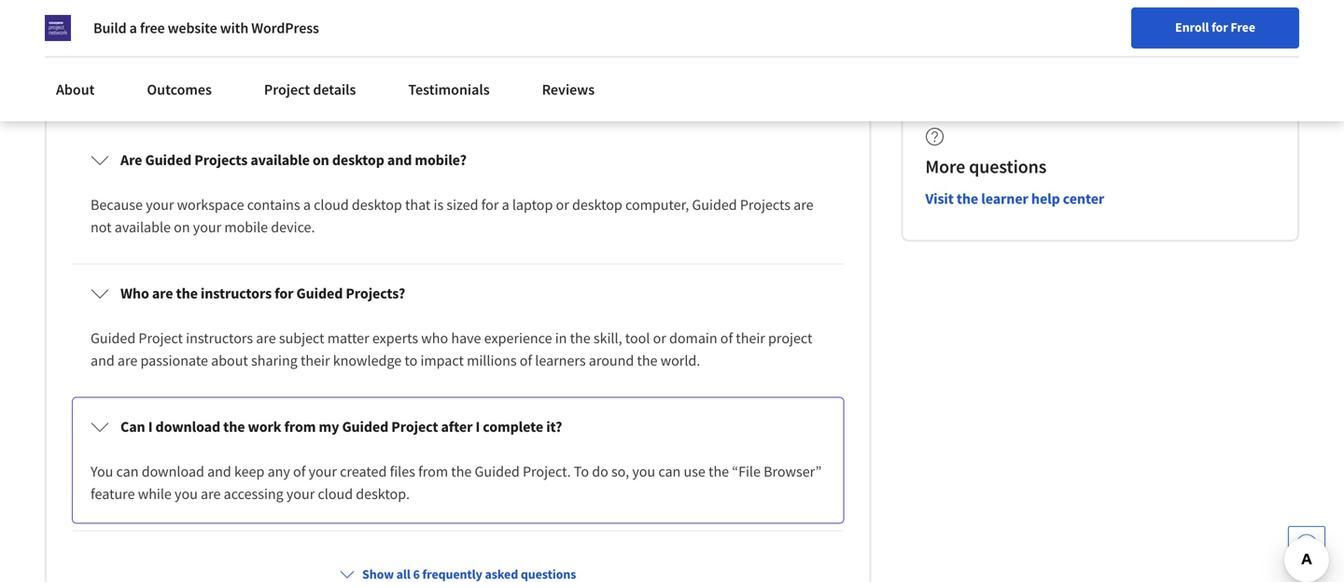 Task type: describe. For each thing, give the bounding box(es) containing it.
coursera image
[[22, 15, 141, 45]]

files
[[390, 462, 415, 481]]

are guided projects available on desktop and mobile? button
[[76, 134, 840, 186]]

visit
[[925, 189, 954, 208]]

accessing
[[224, 485, 283, 503]]

so,
[[611, 462, 629, 481]]

wordpress
[[251, 19, 319, 37]]

while
[[138, 485, 172, 503]]

cloud inside you can download and keep any of your created files from the guided project. to do so, you can use the "file browser" feature while you are accessing your cloud desktop.
[[318, 485, 353, 503]]

free
[[1231, 19, 1255, 35]]

around
[[589, 351, 634, 370]]

complete
[[483, 418, 543, 436]]

project inside "guided project instructors are subject matter experts who have experience in the skill, tool or domain of their project and are passionate about sharing their knowledge to impact millions of learners around the world."
[[139, 329, 183, 348]]

guided inside can i download the work from my guided project after i complete it? dropdown button
[[342, 418, 388, 436]]

project details
[[264, 80, 356, 99]]

your right because
[[146, 195, 174, 214]]

project
[[768, 329, 812, 348]]

project.
[[523, 462, 571, 481]]

computer,
[[625, 195, 689, 214]]

download for i
[[155, 418, 220, 436]]

2 can from the left
[[658, 462, 681, 481]]

from inside dropdown button
[[284, 418, 316, 436]]

2 i from the left
[[476, 418, 480, 436]]

coursera project network image
[[45, 15, 71, 41]]

are inside you can download and keep any of your created files from the guided project. to do so, you can use the "file browser" feature while you are accessing your cloud desktop.
[[201, 485, 221, 503]]

desktop.
[[356, 485, 410, 503]]

that
[[405, 195, 431, 214]]

1 horizontal spatial of
[[520, 351, 532, 370]]

more
[[925, 155, 965, 178]]

reviews
[[542, 80, 595, 99]]

work
[[248, 418, 281, 436]]

cloud inside because your workspace contains a cloud desktop that is sized for a laptop or desktop computer, guided projects are not available on your mobile device.
[[314, 195, 349, 214]]

instructors inside dropdown button
[[201, 284, 272, 303]]

website
[[168, 19, 217, 37]]

help center image
[[1296, 534, 1318, 556]]

enroll for free button
[[1131, 7, 1299, 49]]

millions
[[467, 351, 517, 370]]

can
[[120, 418, 145, 436]]

enroll for free
[[1175, 19, 1255, 35]]

or inside "guided project instructors are subject matter experts who have experience in the skill, tool or domain of their project and are passionate about sharing their knowledge to impact millions of learners around the world."
[[653, 329, 666, 348]]

center
[[1063, 189, 1104, 208]]

show notifications image
[[1145, 23, 1168, 46]]

experts
[[372, 329, 418, 348]]

impact
[[420, 351, 464, 370]]

feature
[[91, 485, 135, 503]]

1 horizontal spatial project
[[264, 80, 310, 99]]

you
[[91, 462, 113, 481]]

visit the learner help center link
[[925, 189, 1104, 208]]

download for can
[[142, 462, 204, 481]]

are guided projects available on desktop and mobile?
[[120, 151, 467, 169]]

project inside dropdown button
[[391, 418, 438, 436]]

enroll
[[1175, 19, 1209, 35]]

knowledge
[[333, 351, 402, 370]]

0 horizontal spatial a
[[129, 19, 137, 37]]

more questions
[[925, 155, 1047, 178]]

can i download the work from my guided project after i complete it? button
[[76, 401, 840, 453]]

workspace
[[177, 195, 244, 214]]

experience
[[484, 329, 552, 348]]

who
[[120, 284, 149, 303]]

learner
[[981, 189, 1028, 208]]

projects inside because your workspace contains a cloud desktop that is sized for a laptop or desktop computer, guided projects are not available on your mobile device.
[[740, 195, 791, 214]]

1 vertical spatial you
[[175, 485, 198, 503]]

outcomes link
[[136, 69, 223, 110]]

frequently
[[45, 40, 166, 73]]

contains
[[247, 195, 300, 214]]

desktop left that
[[352, 195, 402, 214]]

testimonials link
[[397, 69, 501, 110]]

0 vertical spatial you
[[632, 462, 655, 481]]

on inside because your workspace contains a cloud desktop that is sized for a laptop or desktop computer, guided projects are not available on your mobile device.
[[174, 218, 190, 237]]

guided inside who are the instructors for guided projects? dropdown button
[[296, 284, 343, 303]]

about
[[211, 351, 248, 370]]

and inside 'dropdown button'
[[387, 151, 412, 169]]

and inside "guided project instructors are subject matter experts who have experience in the skill, tool or domain of their project and are passionate about sharing their knowledge to impact millions of learners around the world."
[[91, 351, 115, 370]]

is
[[434, 195, 444, 214]]

device.
[[271, 218, 315, 237]]

who are the instructors for guided projects? button
[[76, 267, 840, 320]]

0 vertical spatial their
[[736, 329, 765, 348]]

guided inside you can download and keep any of your created files from the guided project. to do so, you can use the "file browser" feature while you are accessing your cloud desktop.
[[475, 462, 520, 481]]

are
[[120, 151, 142, 169]]

from inside you can download and keep any of your created files from the guided project. to do so, you can use the "file browser" feature while you are accessing your cloud desktop.
[[418, 462, 448, 481]]

mobile?
[[415, 151, 467, 169]]

to
[[574, 462, 589, 481]]

can i download the work from my guided project after i complete it?
[[120, 418, 562, 436]]

sized
[[447, 195, 478, 214]]

instructors inside "guided project instructors are subject matter experts who have experience in the skill, tool or domain of their project and are passionate about sharing their knowledge to impact millions of learners around the world."
[[186, 329, 253, 348]]



Task type: vqa. For each thing, say whether or not it's contained in the screenshot.
AVAILABLE to the top
yes



Task type: locate. For each thing, give the bounding box(es) containing it.
on
[[313, 151, 329, 169], [174, 218, 190, 237]]

from
[[284, 418, 316, 436], [418, 462, 448, 481]]

my
[[319, 418, 339, 436]]

cloud down created
[[318, 485, 353, 503]]

the right use
[[708, 462, 729, 481]]

not
[[91, 218, 112, 237]]

0 vertical spatial projects
[[194, 151, 248, 169]]

after
[[441, 418, 473, 436]]

0 horizontal spatial you
[[175, 485, 198, 503]]

domain
[[669, 329, 717, 348]]

desktop down details
[[332, 151, 384, 169]]

project details link
[[253, 69, 367, 110]]

guided right computer,
[[692, 195, 737, 214]]

1 vertical spatial available
[[115, 218, 171, 237]]

you right while
[[175, 485, 198, 503]]

about link
[[45, 69, 106, 110]]

or inside because your workspace contains a cloud desktop that is sized for a laptop or desktop computer, guided projects are not available on your mobile device.
[[556, 195, 569, 214]]

and inside you can download and keep any of your created files from the guided project. to do so, you can use the "file browser" feature while you are accessing your cloud desktop.
[[207, 462, 231, 481]]

instructors up about
[[186, 329, 253, 348]]

questions down "wordpress"
[[242, 40, 351, 73]]

None search field
[[266, 12, 574, 49]]

your down "workspace"
[[193, 218, 221, 237]]

mobile
[[224, 218, 268, 237]]

1 horizontal spatial you
[[632, 462, 655, 481]]

0 horizontal spatial project
[[139, 329, 183, 348]]

or right tool
[[653, 329, 666, 348]]

skill,
[[594, 329, 622, 348]]

desktop
[[332, 151, 384, 169], [352, 195, 402, 214], [572, 195, 622, 214]]

details
[[313, 80, 356, 99]]

can
[[116, 462, 139, 481], [658, 462, 681, 481]]

who
[[421, 329, 448, 348]]

and left keep
[[207, 462, 231, 481]]

0 horizontal spatial from
[[284, 418, 316, 436]]

sharing
[[251, 351, 298, 370]]

cloud
[[314, 195, 349, 214], [318, 485, 353, 503]]

2 vertical spatial for
[[275, 284, 293, 303]]

of down experience
[[520, 351, 532, 370]]

of right any
[[293, 462, 306, 481]]

a left the free
[[129, 19, 137, 37]]

are inside because your workspace contains a cloud desktop that is sized for a laptop or desktop computer, guided projects are not available on your mobile device.
[[794, 195, 814, 214]]

outcomes
[[147, 80, 212, 99]]

and left mobile?
[[387, 151, 412, 169]]

and left passionate
[[91, 351, 115, 370]]

keep
[[234, 462, 265, 481]]

who are the instructors for guided projects?
[[120, 284, 405, 303]]

laptop
[[512, 195, 553, 214]]

0 vertical spatial available
[[250, 151, 310, 169]]

1 horizontal spatial and
[[207, 462, 231, 481]]

1 horizontal spatial a
[[303, 195, 311, 214]]

are
[[794, 195, 814, 214], [152, 284, 173, 303], [256, 329, 276, 348], [118, 351, 137, 370], [201, 485, 221, 503]]

1 vertical spatial from
[[418, 462, 448, 481]]

or
[[556, 195, 569, 214], [653, 329, 666, 348]]

your left created
[[309, 462, 337, 481]]

to
[[405, 351, 417, 370]]

help
[[1031, 189, 1060, 208]]

2 vertical spatial and
[[207, 462, 231, 481]]

0 horizontal spatial their
[[301, 351, 330, 370]]

use
[[684, 462, 706, 481]]

project left details
[[264, 80, 310, 99]]

0 horizontal spatial and
[[91, 351, 115, 370]]

0 vertical spatial cloud
[[314, 195, 349, 214]]

are inside who are the instructors for guided projects? dropdown button
[[152, 284, 173, 303]]

of inside you can download and keep any of your created files from the guided project. to do so, you can use the "file browser" feature while you are accessing your cloud desktop.
[[293, 462, 306, 481]]

1 vertical spatial on
[[174, 218, 190, 237]]

from right files
[[418, 462, 448, 481]]

0 vertical spatial or
[[556, 195, 569, 214]]

their left the project at the right of page
[[736, 329, 765, 348]]

2 horizontal spatial project
[[391, 418, 438, 436]]

their down subject
[[301, 351, 330, 370]]

0 horizontal spatial or
[[556, 195, 569, 214]]

1 vertical spatial instructors
[[186, 329, 253, 348]]

1 vertical spatial for
[[481, 195, 499, 214]]

you can download and keep any of your created files from the guided project. to do so, you can use the "file browser" feature while you are accessing your cloud desktop.
[[91, 462, 825, 503]]

1 horizontal spatial or
[[653, 329, 666, 348]]

project up passionate
[[139, 329, 183, 348]]

download up while
[[142, 462, 204, 481]]

created
[[340, 462, 387, 481]]

a left laptop
[[502, 195, 509, 214]]

1 vertical spatial project
[[139, 329, 183, 348]]

instructors
[[201, 284, 272, 303], [186, 329, 253, 348]]

2 horizontal spatial and
[[387, 151, 412, 169]]

guided
[[145, 151, 192, 169], [692, 195, 737, 214], [296, 284, 343, 303], [91, 329, 136, 348], [342, 418, 388, 436], [475, 462, 520, 481]]

project left after
[[391, 418, 438, 436]]

1 horizontal spatial on
[[313, 151, 329, 169]]

projects?
[[346, 284, 405, 303]]

0 horizontal spatial i
[[148, 418, 153, 436]]

"file
[[732, 462, 761, 481]]

guided right my
[[342, 418, 388, 436]]

because
[[91, 195, 143, 214]]

guided right 'are'
[[145, 151, 192, 169]]

0 vertical spatial from
[[284, 418, 316, 436]]

1 horizontal spatial projects
[[740, 195, 791, 214]]

2 horizontal spatial for
[[1212, 19, 1228, 35]]

guided inside "are guided projects available on desktop and mobile?" 'dropdown button'
[[145, 151, 192, 169]]

1 vertical spatial and
[[91, 351, 115, 370]]

download inside dropdown button
[[155, 418, 220, 436]]

guided up subject
[[296, 284, 343, 303]]

guided down "who"
[[91, 329, 136, 348]]

projects inside 'dropdown button'
[[194, 151, 248, 169]]

your down any
[[286, 485, 315, 503]]

0 vertical spatial of
[[720, 329, 733, 348]]

the down can i download the work from my guided project after i complete it? dropdown button
[[451, 462, 472, 481]]

do
[[592, 462, 608, 481]]

projects
[[194, 151, 248, 169], [740, 195, 791, 214]]

passionate
[[140, 351, 208, 370]]

of
[[720, 329, 733, 348], [520, 351, 532, 370], [293, 462, 306, 481]]

you right 'so,'
[[632, 462, 655, 481]]

collapsed list
[[69, 127, 847, 535]]

desktop inside 'dropdown button'
[[332, 151, 384, 169]]

with
[[220, 19, 248, 37]]

0 horizontal spatial available
[[115, 218, 171, 237]]

0 horizontal spatial on
[[174, 218, 190, 237]]

available inside because your workspace contains a cloud desktop that is sized for a laptop or desktop computer, guided projects are not available on your mobile device.
[[115, 218, 171, 237]]

questions up the learner
[[969, 155, 1047, 178]]

0 horizontal spatial questions
[[242, 40, 351, 73]]

guided inside because your workspace contains a cloud desktop that is sized for a laptop or desktop computer, guided projects are not available on your mobile device.
[[692, 195, 737, 214]]

0 horizontal spatial of
[[293, 462, 306, 481]]

testimonials
[[408, 80, 490, 99]]

1 vertical spatial cloud
[[318, 485, 353, 503]]

browser"
[[764, 462, 822, 481]]

0 vertical spatial for
[[1212, 19, 1228, 35]]

download right can at the left of the page
[[155, 418, 220, 436]]

1 vertical spatial of
[[520, 351, 532, 370]]

cloud up the device. on the left of the page
[[314, 195, 349, 214]]

1 can from the left
[[116, 462, 139, 481]]

2 vertical spatial of
[[293, 462, 306, 481]]

the right in
[[570, 329, 591, 348]]

the left work
[[223, 418, 245, 436]]

1 horizontal spatial from
[[418, 462, 448, 481]]

available
[[250, 151, 310, 169], [115, 218, 171, 237]]

instructors down mobile
[[201, 284, 272, 303]]

project
[[264, 80, 310, 99], [139, 329, 183, 348], [391, 418, 438, 436]]

available down because
[[115, 218, 171, 237]]

frequently asked questions
[[45, 40, 351, 73]]

visit the learner help center
[[925, 189, 1104, 208]]

free
[[140, 19, 165, 37]]

because your workspace contains a cloud desktop that is sized for a laptop or desktop computer, guided projects are not available on your mobile device.
[[91, 195, 816, 237]]

or right laptop
[[556, 195, 569, 214]]

0 vertical spatial on
[[313, 151, 329, 169]]

0 vertical spatial instructors
[[201, 284, 272, 303]]

1 vertical spatial projects
[[740, 195, 791, 214]]

can right you
[[116, 462, 139, 481]]

for up subject
[[275, 284, 293, 303]]

available inside 'dropdown button'
[[250, 151, 310, 169]]

about
[[56, 80, 95, 99]]

learners
[[535, 351, 586, 370]]

matter
[[327, 329, 369, 348]]

0 vertical spatial project
[[264, 80, 310, 99]]

subject
[[279, 329, 324, 348]]

questions
[[242, 40, 351, 73], [969, 155, 1047, 178]]

a up the device. on the left of the page
[[303, 195, 311, 214]]

for inside because your workspace contains a cloud desktop that is sized for a laptop or desktop computer, guided projects are not available on your mobile device.
[[481, 195, 499, 214]]

menu item
[[1006, 19, 1126, 79]]

download
[[155, 418, 220, 436], [142, 462, 204, 481]]

0 horizontal spatial can
[[116, 462, 139, 481]]

from left my
[[284, 418, 316, 436]]

your
[[146, 195, 174, 214], [193, 218, 221, 237], [309, 462, 337, 481], [286, 485, 315, 503]]

1 i from the left
[[148, 418, 153, 436]]

for right sized
[[481, 195, 499, 214]]

build a free website with wordpress
[[93, 19, 319, 37]]

desktop left computer,
[[572, 195, 622, 214]]

1 vertical spatial or
[[653, 329, 666, 348]]

for inside button
[[1212, 19, 1228, 35]]

guided project instructors are subject matter experts who have experience in the skill, tool or domain of their project and are passionate about sharing their knowledge to impact millions of learners around the world.
[[91, 329, 815, 370]]

of right domain
[[720, 329, 733, 348]]

guided inside "guided project instructors are subject matter experts who have experience in the skill, tool or domain of their project and are passionate about sharing their knowledge to impact millions of learners around the world."
[[91, 329, 136, 348]]

asked
[[171, 40, 236, 73]]

on down project details
[[313, 151, 329, 169]]

have
[[451, 329, 481, 348]]

the right the visit
[[957, 189, 978, 208]]

available up contains
[[250, 151, 310, 169]]

1 horizontal spatial their
[[736, 329, 765, 348]]

download inside you can download and keep any of your created files from the guided project. to do so, you can use the "file browser" feature while you are accessing your cloud desktop.
[[142, 462, 204, 481]]

it?
[[546, 418, 562, 436]]

build
[[93, 19, 126, 37]]

tool
[[625, 329, 650, 348]]

for inside dropdown button
[[275, 284, 293, 303]]

i right after
[[476, 418, 480, 436]]

the right "who"
[[176, 284, 198, 303]]

1 horizontal spatial questions
[[969, 155, 1047, 178]]

1 horizontal spatial available
[[250, 151, 310, 169]]

0 vertical spatial download
[[155, 418, 220, 436]]

i right can at the left of the page
[[148, 418, 153, 436]]

on down "workspace"
[[174, 218, 190, 237]]

0 vertical spatial questions
[[242, 40, 351, 73]]

0 vertical spatial and
[[387, 151, 412, 169]]

the
[[957, 189, 978, 208], [176, 284, 198, 303], [570, 329, 591, 348], [637, 351, 658, 370], [223, 418, 245, 436], [451, 462, 472, 481], [708, 462, 729, 481]]

in
[[555, 329, 567, 348]]

world.
[[661, 351, 700, 370]]

2 horizontal spatial of
[[720, 329, 733, 348]]

1 vertical spatial their
[[301, 351, 330, 370]]

0 horizontal spatial for
[[275, 284, 293, 303]]

2 horizontal spatial a
[[502, 195, 509, 214]]

reviews link
[[531, 69, 606, 110]]

on inside 'dropdown button'
[[313, 151, 329, 169]]

guided down complete
[[475, 462, 520, 481]]

for left free
[[1212, 19, 1228, 35]]

2 vertical spatial project
[[391, 418, 438, 436]]

can left use
[[658, 462, 681, 481]]

1 horizontal spatial for
[[481, 195, 499, 214]]

1 vertical spatial download
[[142, 462, 204, 481]]

1 horizontal spatial can
[[658, 462, 681, 481]]

1 horizontal spatial i
[[476, 418, 480, 436]]

1 vertical spatial questions
[[969, 155, 1047, 178]]

any
[[267, 462, 290, 481]]

0 horizontal spatial projects
[[194, 151, 248, 169]]

the down tool
[[637, 351, 658, 370]]

their
[[736, 329, 765, 348], [301, 351, 330, 370]]



